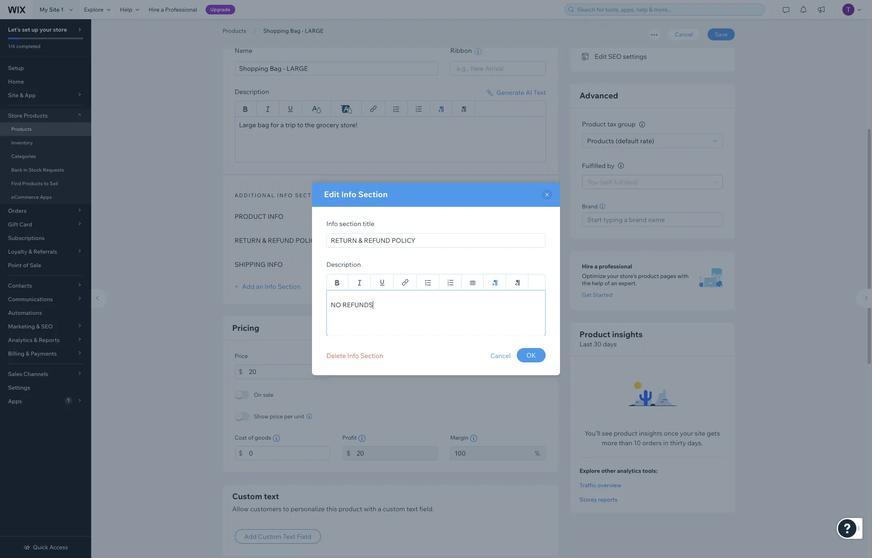 Task type: describe. For each thing, give the bounding box(es) containing it.
back in stock requests link
[[0, 163, 91, 177]]

Start typing a brand name field
[[585, 213, 720, 227]]

expert.
[[619, 280, 637, 287]]

product inside you'll see product insights once your site gets more than 10 orders in thirty days.
[[614, 429, 638, 437]]

professional
[[599, 263, 632, 270]]

add custom text field
[[244, 532, 311, 540]]

product inside button
[[634, 36, 658, 44]]

custom inside button
[[258, 532, 281, 540]]

e.g., Tech Specs text field
[[326, 233, 546, 248]]

0 vertical spatial description
[[235, 87, 269, 95]]

bag
[[258, 121, 269, 129]]

hire a professional link
[[144, 0, 202, 19]]

0 horizontal spatial text
[[264, 491, 279, 501]]

find products to sell
[[11, 180, 58, 186]]

store products button
[[0, 109, 91, 122]]

explore for explore other analytics tools:
[[580, 467, 600, 475]]

info up 12"
[[341, 189, 356, 199]]

a right for
[[280, 121, 284, 129]]

text for ai
[[534, 88, 546, 96]]

basic info
[[235, 26, 272, 32]]

show
[[254, 413, 268, 420]]

this inside button
[[622, 36, 633, 44]]

add for add custom text field
[[244, 532, 257, 540]]

allow
[[232, 505, 249, 513]]

shipping
[[235, 260, 266, 268]]

insights inside you'll see product insights once your site gets more than 10 orders in thirty days.
[[639, 429, 662, 437]]

field.
[[419, 505, 434, 513]]

info tooltip image for cost of goods
[[273, 435, 280, 442]]

for
[[271, 121, 279, 129]]

product info
[[235, 212, 283, 220]]

find
[[11, 180, 21, 186]]

store
[[53, 26, 67, 33]]

get
[[582, 291, 592, 299]]

info inside button
[[347, 352, 359, 360]]

help
[[592, 280, 603, 287]]

10
[[634, 439, 641, 447]]

ecommerce apps
[[11, 194, 52, 200]]

basic
[[235, 26, 254, 32]]

30
[[594, 340, 602, 348]]

settings link
[[0, 381, 91, 394]]

ecommerce apps link
[[0, 190, 91, 204]]

%
[[535, 449, 540, 457]]

setup
[[8, 64, 24, 72]]

1 horizontal spatial text
[[406, 505, 418, 513]]

generate ai text button
[[484, 87, 546, 97]]

edit info section
[[324, 189, 388, 199]]

none text field inside 'form'
[[249, 364, 330, 379]]

custom inside custom text allow customers to personalize this product with a custom text field.
[[232, 491, 262, 501]]

12"
[[346, 212, 355, 220]]

add an info section link
[[235, 282, 301, 290]]

add an info section
[[241, 282, 301, 290]]

text for custom
[[283, 532, 295, 540]]

set
[[22, 26, 30, 33]]

started
[[593, 291, 612, 299]]

product for tax
[[582, 120, 606, 128]]

settings
[[8, 384, 30, 391]]

info tooltip image right group
[[639, 122, 645, 128]]

see
[[602, 429, 612, 437]]

personalize
[[291, 505, 325, 513]]

goods
[[255, 434, 271, 441]]

large bag for a trip to the grocery store!
[[239, 121, 357, 129]]

point of sale link
[[0, 258, 91, 272]]

site
[[49, 6, 60, 13]]

info for additional
[[277, 192, 293, 198]]

quick access
[[33, 544, 68, 551]]

0 vertical spatial cancel button
[[668, 28, 700, 40]]

a inside custom text allow customers to personalize this product with a custom text field.
[[378, 505, 381, 513]]

edit seo settings
[[595, 52, 647, 60]]

categories link
[[0, 150, 91, 163]]

ribbon
[[450, 47, 473, 55]]

per
[[284, 413, 293, 420]]

1 vertical spatial cancel button
[[490, 348, 511, 363]]

fulfilled by
[[582, 162, 614, 170]]

stores reports
[[580, 496, 617, 503]]

promote coupon image
[[582, 21, 590, 28]]

of for sale
[[23, 262, 28, 269]]

generate ai text
[[496, 88, 546, 96]]

products up inventory
[[11, 126, 32, 132]]

Add a product name text field
[[235, 61, 438, 75]]

once
[[664, 429, 678, 437]]

seo settings image
[[582, 53, 590, 60]]

(default
[[616, 137, 639, 145]]

promote image
[[582, 37, 590, 44]]

cotton
[[384, 212, 405, 220]]

refunds
[[342, 301, 373, 309]]

$ for on sale
[[239, 367, 243, 375]]

hire for hire a professional
[[582, 263, 593, 270]]

section
[[339, 220, 361, 228]]

no refunds
[[331, 301, 373, 309]]

return & refund policy
[[235, 236, 319, 244]]

info for product info
[[268, 212, 283, 220]]

subscriptions link
[[0, 231, 91, 245]]

store
[[8, 112, 22, 119]]

let's set up your store
[[8, 26, 67, 33]]

coupon
[[616, 20, 639, 28]]

Select box search field
[[457, 61, 540, 75]]

help
[[120, 6, 132, 13]]

ok
[[526, 351, 536, 359]]

products up 'name'
[[223, 27, 246, 34]]

your inside sidebar element
[[40, 26, 52, 33]]

seo
[[608, 52, 622, 60]]

additional
[[235, 192, 275, 198]]

info tooltip image for margin
[[470, 435, 477, 442]]

shipping info
[[235, 260, 283, 268]]

group
[[618, 120, 636, 128]]

edit seo settings button
[[582, 51, 647, 62]]

1/6 completed
[[8, 43, 40, 49]]

optimize
[[582, 273, 606, 280]]

fulfilled
[[582, 162, 606, 170]]

your inside optimize your store's product pages with the help of an expert.
[[607, 273, 619, 280]]

create coupon button
[[582, 18, 639, 30]]

help button
[[115, 0, 144, 19]]

products down product tax group
[[587, 137, 614, 145]]

you (self fulfilled)
[[587, 178, 638, 186]]

a left professional
[[161, 6, 164, 13]]

delete info section
[[326, 352, 383, 360]]

tools:
[[642, 467, 658, 475]]

info for shipping info
[[267, 260, 283, 268]]



Task type: locate. For each thing, give the bounding box(es) containing it.
cost
[[235, 434, 247, 441]]

$ for %
[[346, 449, 350, 457]]

0 vertical spatial your
[[40, 26, 52, 33]]

product inside optimize your store's product pages with the help of an expert.
[[638, 273, 659, 280]]

explore right "1"
[[84, 6, 104, 13]]

grocery
[[316, 121, 339, 129]]

0 vertical spatial info
[[256, 26, 272, 32]]

cancel button left ok
[[490, 348, 511, 363]]

explore up traffic
[[580, 467, 600, 475]]

you
[[587, 178, 598, 186]]

to right customers
[[283, 505, 289, 513]]

0 vertical spatial info
[[268, 212, 283, 220]]

sale
[[30, 262, 41, 269]]

0 vertical spatial the
[[305, 121, 315, 129]]

2 horizontal spatial of
[[605, 280, 610, 287]]

product for insights
[[580, 329, 610, 339]]

edit inside button
[[595, 52, 607, 60]]

0 horizontal spatial description
[[235, 87, 269, 95]]

1 vertical spatial to
[[44, 180, 49, 186]]

an left expert.
[[611, 280, 617, 287]]

product up 30
[[580, 329, 610, 339]]

info section title
[[326, 220, 374, 228]]

to right "trip"
[[297, 121, 303, 129]]

1 horizontal spatial edit
[[595, 52, 607, 60]]

an down shipping info
[[256, 282, 263, 290]]

in right back
[[23, 167, 28, 173]]

-
[[302, 27, 304, 34]]

info left the 'section'
[[326, 220, 338, 228]]

of inside optimize your store's product pages with the help of an expert.
[[605, 280, 610, 287]]

explore other analytics tools:
[[580, 467, 658, 475]]

your down professional
[[607, 273, 619, 280]]

tax
[[607, 120, 616, 128]]

store products
[[8, 112, 48, 119]]

pricing
[[232, 323, 259, 333]]

insights up days
[[612, 329, 643, 339]]

0 vertical spatial hire
[[149, 6, 160, 13]]

hire inside 'form'
[[582, 263, 593, 270]]

requests
[[43, 167, 64, 173]]

2 horizontal spatial your
[[680, 429, 693, 437]]

0 vertical spatial to
[[297, 121, 303, 129]]

find products to sell link
[[0, 177, 91, 190]]

1 vertical spatial edit
[[324, 189, 339, 199]]

products
[[223, 27, 246, 34], [24, 112, 48, 119], [11, 126, 32, 132], [587, 137, 614, 145], [22, 180, 43, 186]]

0 horizontal spatial with
[[364, 505, 376, 513]]

0 vertical spatial text
[[534, 88, 546, 96]]

of for goods
[[248, 434, 253, 441]]

0 horizontal spatial cancel
[[490, 352, 511, 360]]

1 vertical spatial section
[[278, 282, 301, 290]]

product insights last 30 days
[[580, 329, 643, 348]]

cancel button down search for tools, apps, help & more... field
[[668, 28, 700, 40]]

None text field
[[249, 446, 330, 460], [357, 446, 438, 460], [450, 446, 531, 460], [249, 446, 330, 460], [357, 446, 438, 460], [450, 446, 531, 460]]

hire a professional
[[149, 6, 197, 13]]

1 vertical spatial text
[[406, 505, 418, 513]]

0 vertical spatial cancel
[[675, 31, 693, 38]]

insights up orders
[[639, 429, 662, 437]]

add
[[242, 282, 255, 290], [244, 532, 257, 540]]

$ down the cost
[[239, 449, 243, 457]]

edit up the 'section'
[[324, 189, 339, 199]]

with inside optimize your store's product pages with the help of an expert.
[[678, 273, 689, 280]]

1 vertical spatial insights
[[639, 429, 662, 437]]

sale
[[263, 391, 273, 398]]

upgrade
[[210, 6, 230, 12]]

custom
[[383, 505, 405, 513]]

in down the once
[[663, 439, 669, 447]]

additional info sections
[[235, 192, 328, 198]]

section inside 'form'
[[278, 282, 301, 290]]

site
[[695, 429, 705, 437]]

text left field.
[[406, 505, 418, 513]]

delete
[[326, 352, 346, 360]]

2 vertical spatial to
[[283, 505, 289, 513]]

explore inside 'form'
[[580, 467, 600, 475]]

product left tax
[[582, 120, 606, 128]]

access
[[50, 544, 68, 551]]

section down shipping info
[[278, 282, 301, 290]]

info
[[341, 189, 356, 199], [326, 220, 338, 228], [265, 282, 276, 290], [347, 352, 359, 360]]

1 horizontal spatial this
[[622, 36, 633, 44]]

1 vertical spatial this
[[326, 505, 337, 513]]

refund
[[268, 236, 294, 244]]

info tooltip image right "goods"
[[273, 435, 280, 442]]

the left help
[[582, 280, 591, 287]]

0 horizontal spatial info
[[256, 26, 272, 32]]

text
[[534, 88, 546, 96], [283, 532, 295, 540]]

1 vertical spatial your
[[607, 273, 619, 280]]

to inside false text field
[[297, 121, 303, 129]]

fulfilled)
[[614, 178, 638, 186]]

custom down customers
[[258, 532, 281, 540]]

profit
[[342, 434, 357, 441]]

upgrade button
[[205, 5, 235, 14]]

of right help
[[605, 280, 610, 287]]

flavors
[[429, 212, 449, 220]]

2 vertical spatial your
[[680, 429, 693, 437]]

a left custom
[[378, 505, 381, 513]]

0 vertical spatial in
[[23, 167, 28, 173]]

bag
[[290, 27, 300, 34]]

0 vertical spatial this
[[622, 36, 633, 44]]

1 vertical spatial product
[[580, 329, 610, 339]]

cancel inside cancel button
[[675, 31, 693, 38]]

text up customers
[[264, 491, 279, 501]]

info inside 'form'
[[265, 282, 276, 290]]

with left custom
[[364, 505, 376, 513]]

form
[[87, 0, 872, 558]]

my
[[40, 6, 48, 13]]

1 vertical spatial text
[[283, 532, 295, 540]]

0 horizontal spatial of
[[23, 262, 28, 269]]

1 horizontal spatial to
[[283, 505, 289, 513]]

this down coupon
[[622, 36, 633, 44]]

to
[[297, 121, 303, 129], [44, 180, 49, 186], [283, 505, 289, 513]]

point of sale
[[8, 262, 41, 269]]

sell
[[50, 180, 58, 186]]

0 vertical spatial product
[[582, 120, 606, 128]]

cancel down search for tools, apps, help & more... field
[[675, 31, 693, 38]]

0 vertical spatial of
[[23, 262, 28, 269]]

0 horizontal spatial edit
[[324, 189, 339, 199]]

$ down the price
[[239, 367, 243, 375]]

traffic overview
[[580, 482, 621, 489]]

add down shipping
[[242, 282, 255, 290]]

info tooltip image
[[639, 122, 645, 128], [273, 435, 280, 442], [358, 435, 366, 442], [470, 435, 477, 442]]

an inside optimize your store's product pages with the help of an expert.
[[611, 280, 617, 287]]

1 vertical spatial info
[[267, 260, 283, 268]]

your up the thirty
[[680, 429, 693, 437]]

delete info section button
[[326, 348, 383, 363]]

0 vertical spatial false text field
[[235, 116, 546, 162]]

info right delete
[[347, 352, 359, 360]]

0 vertical spatial custom
[[232, 491, 262, 501]]

&
[[262, 236, 266, 244]]

quick access button
[[23, 544, 68, 551]]

price
[[270, 413, 283, 420]]

margin
[[450, 434, 469, 441]]

1 vertical spatial false text field
[[326, 290, 546, 336]]

the inside optimize your store's product pages with the help of an expert.
[[582, 280, 591, 287]]

with inside custom text allow customers to personalize this product with a custom text field.
[[364, 505, 376, 513]]

1 vertical spatial in
[[663, 439, 669, 447]]

0 vertical spatial with
[[678, 273, 689, 280]]

0 vertical spatial products link
[[219, 27, 250, 35]]

1 vertical spatial add
[[244, 532, 257, 540]]

the inside false text field
[[305, 121, 315, 129]]

large
[[305, 27, 324, 34]]

info up add an info section
[[267, 260, 283, 268]]

product
[[582, 120, 606, 128], [580, 329, 610, 339]]

subscriptions
[[8, 234, 45, 242]]

no
[[331, 301, 341, 309]]

inventory link
[[0, 136, 91, 150]]

show price per unit
[[254, 413, 304, 420]]

product inside product insights last 30 days
[[580, 329, 610, 339]]

the left grocery
[[305, 121, 315, 129]]

hire
[[149, 6, 160, 13], [582, 263, 593, 270]]

1 horizontal spatial an
[[611, 280, 617, 287]]

ai
[[526, 88, 532, 96]]

1 vertical spatial products link
[[0, 122, 91, 136]]

1 horizontal spatial products link
[[219, 27, 250, 35]]

products inside the find products to sell link
[[22, 180, 43, 186]]

0 vertical spatial section
[[358, 189, 388, 199]]

section for edit info section
[[358, 189, 388, 199]]

info for basic
[[256, 26, 272, 32]]

of right the cost
[[248, 434, 253, 441]]

ecommerce
[[11, 194, 39, 200]]

reports
[[598, 496, 617, 503]]

0 horizontal spatial your
[[40, 26, 52, 33]]

info right basic
[[256, 26, 272, 32]]

1 horizontal spatial of
[[248, 434, 253, 441]]

text left 'field'
[[283, 532, 295, 540]]

info tooltip image for profit
[[358, 435, 366, 442]]

save button
[[707, 28, 735, 40]]

products up ecommerce apps
[[22, 180, 43, 186]]

of left sale
[[23, 262, 28, 269]]

1 vertical spatial description
[[326, 260, 361, 268]]

traffic overview link
[[580, 482, 725, 489]]

1 vertical spatial with
[[364, 505, 376, 513]]

1 horizontal spatial description
[[326, 260, 361, 268]]

add down allow
[[244, 532, 257, 540]]

1 vertical spatial info
[[277, 192, 293, 198]]

0 vertical spatial insights
[[612, 329, 643, 339]]

1 vertical spatial explore
[[580, 467, 600, 475]]

1 horizontal spatial the
[[582, 280, 591, 287]]

add inside button
[[244, 532, 257, 540]]

form containing advanced
[[87, 0, 872, 558]]

description
[[235, 87, 269, 95], [326, 260, 361, 268]]

to left sell
[[44, 180, 49, 186]]

unit
[[294, 413, 304, 420]]

hire inside 'hire a professional' link
[[149, 6, 160, 13]]

0 horizontal spatial cancel button
[[490, 348, 511, 363]]

edit left seo
[[595, 52, 607, 60]]

apps
[[40, 194, 52, 200]]

0 horizontal spatial this
[[326, 505, 337, 513]]

section for delete info section
[[360, 352, 383, 360]]

1 vertical spatial hire
[[582, 263, 593, 270]]

$ down profit
[[346, 449, 350, 457]]

product
[[634, 36, 658, 44], [638, 273, 659, 280], [614, 429, 638, 437], [339, 505, 362, 513]]

you'll
[[585, 429, 600, 437]]

stores
[[580, 496, 597, 503]]

with
[[678, 273, 689, 280], [364, 505, 376, 513]]

add for add an info section
[[242, 282, 255, 290]]

0 vertical spatial edit
[[595, 52, 607, 60]]

hire for hire a professional
[[149, 6, 160, 13]]

info left sections
[[277, 192, 293, 198]]

field
[[297, 532, 311, 540]]

info tooltip image
[[618, 163, 624, 169]]

completed
[[16, 43, 40, 49]]

1 horizontal spatial your
[[607, 273, 619, 280]]

get started
[[582, 291, 612, 299]]

to inside custom text allow customers to personalize this product with a custom text field.
[[283, 505, 289, 513]]

1 horizontal spatial info
[[277, 192, 293, 198]]

Search for tools, apps, help & more... field
[[575, 4, 762, 15]]

2 vertical spatial of
[[248, 434, 253, 441]]

1 horizontal spatial cancel
[[675, 31, 693, 38]]

None text field
[[249, 364, 330, 379]]

0 horizontal spatial to
[[44, 180, 49, 186]]

products inside the store products dropdown button
[[24, 112, 48, 119]]

overview
[[597, 482, 621, 489]]

home
[[8, 78, 24, 85]]

stores reports link
[[580, 496, 725, 503]]

products right store
[[24, 112, 48, 119]]

1 horizontal spatial cancel button
[[668, 28, 700, 40]]

text right ai
[[534, 88, 546, 96]]

0 vertical spatial add
[[242, 282, 255, 290]]

advanced
[[580, 91, 618, 101]]

1 vertical spatial the
[[582, 280, 591, 287]]

1 horizontal spatial with
[[678, 273, 689, 280]]

1 horizontal spatial hire
[[582, 263, 593, 270]]

in inside sidebar element
[[23, 167, 28, 173]]

with right pages
[[678, 273, 689, 280]]

1 vertical spatial cancel
[[490, 352, 511, 360]]

the for grocery
[[305, 121, 315, 129]]

in inside you'll see product insights once your site gets more than 10 orders in thirty days.
[[663, 439, 669, 447]]

0 horizontal spatial products link
[[0, 122, 91, 136]]

your inside you'll see product insights once your site gets more than 10 orders in thirty days.
[[680, 429, 693, 437]]

0 horizontal spatial in
[[23, 167, 28, 173]]

my site 1
[[40, 6, 64, 13]]

insights inside product insights last 30 days
[[612, 329, 643, 339]]

1 vertical spatial custom
[[258, 532, 281, 540]]

text
[[264, 491, 279, 501], [406, 505, 418, 513]]

this right personalize
[[326, 505, 337, 513]]

edit for edit info section
[[324, 189, 339, 199]]

to inside sidebar element
[[44, 180, 49, 186]]

professional
[[165, 6, 197, 13]]

1 horizontal spatial text
[[534, 88, 546, 96]]

0 horizontal spatial text
[[283, 532, 295, 540]]

automations
[[8, 309, 42, 316]]

setup link
[[0, 61, 91, 75]]

a up optimize
[[594, 263, 598, 270]]

sidebar element
[[0, 19, 91, 558]]

custom up allow
[[232, 491, 262, 501]]

product inside custom text allow customers to personalize this product with a custom text field.
[[339, 505, 362, 513]]

store's
[[620, 273, 637, 280]]

hire right help button
[[149, 6, 160, 13]]

0 horizontal spatial explore
[[84, 6, 104, 13]]

1 horizontal spatial in
[[663, 439, 669, 447]]

2 vertical spatial section
[[360, 352, 383, 360]]

explore for explore
[[84, 6, 104, 13]]

of inside point of sale link
[[23, 262, 28, 269]]

section right delete
[[360, 352, 383, 360]]

the for help
[[582, 280, 591, 287]]

info tooltip image right "margin"
[[470, 435, 477, 442]]

0 horizontal spatial an
[[256, 282, 263, 290]]

false text field
[[235, 116, 546, 162], [326, 290, 546, 336]]

2 horizontal spatial to
[[297, 121, 303, 129]]

false text field containing no refunds
[[326, 290, 546, 336]]

more
[[602, 439, 617, 447]]

products link up 'name'
[[219, 27, 250, 35]]

1 vertical spatial of
[[605, 280, 610, 287]]

orders
[[642, 439, 662, 447]]

0 vertical spatial text
[[264, 491, 279, 501]]

info tooltip image right profit
[[358, 435, 366, 442]]

1 horizontal spatial explore
[[580, 467, 600, 475]]

1/6
[[8, 43, 15, 49]]

info down additional info sections
[[268, 212, 283, 220]]

section inside button
[[360, 352, 383, 360]]

on
[[254, 391, 262, 398]]

false text field containing large bag for a trip to the grocery store!
[[235, 116, 546, 162]]

0 horizontal spatial hire
[[149, 6, 160, 13]]

hire up optimize
[[582, 263, 593, 270]]

edit for edit seo settings
[[595, 52, 607, 60]]

this inside custom text allow customers to personalize this product with a custom text field.
[[326, 505, 337, 513]]

your right up
[[40, 26, 52, 33]]

you'll see product insights once your site gets more than 10 orders in thirty days.
[[585, 429, 720, 447]]

cancel left ok
[[490, 352, 511, 360]]

cancel for the topmost cancel button
[[675, 31, 693, 38]]

0 horizontal spatial the
[[305, 121, 315, 129]]

cancel for bottom cancel button
[[490, 352, 511, 360]]

products link down store products
[[0, 122, 91, 136]]

natural
[[406, 212, 428, 220]]

0 vertical spatial explore
[[84, 6, 104, 13]]

info down shipping info
[[265, 282, 276, 290]]

back
[[11, 167, 22, 173]]

section up bag
[[358, 189, 388, 199]]



Task type: vqa. For each thing, say whether or not it's contained in the screenshot.
Dashboard. at the right top of page
no



